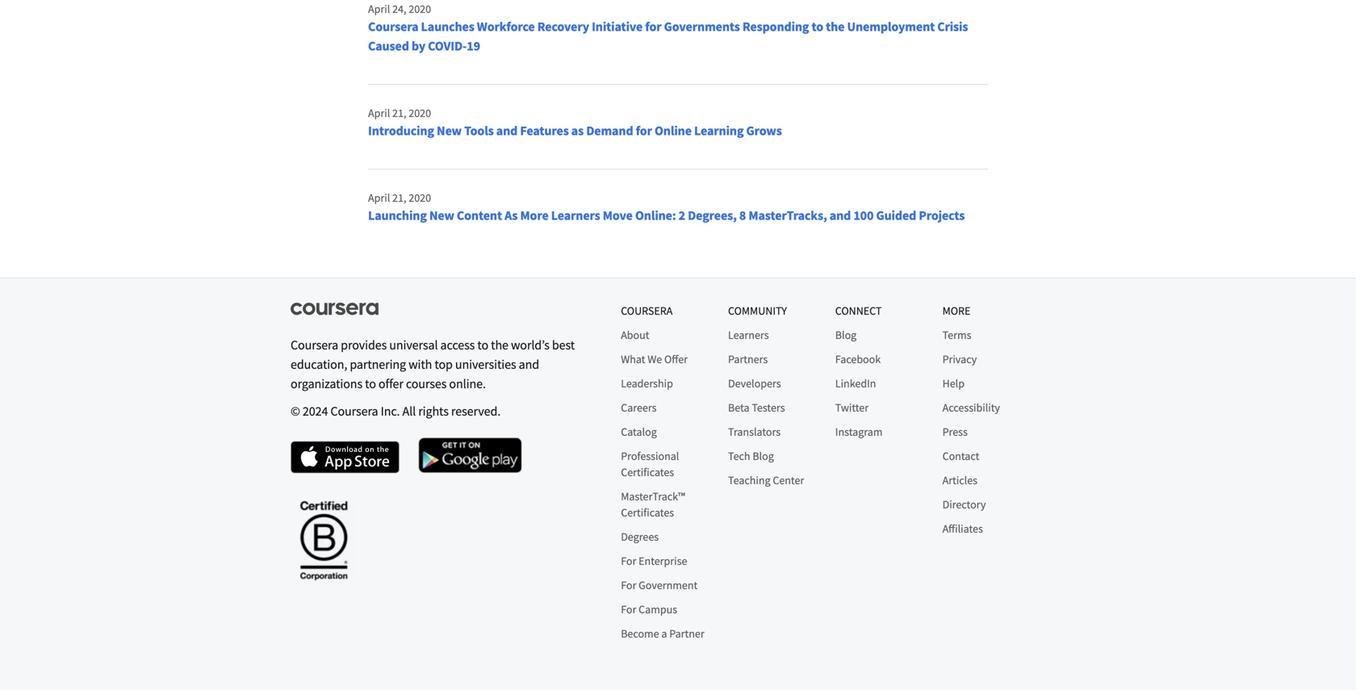 Task type: vqa. For each thing, say whether or not it's contained in the screenshot.
About
yes



Task type: describe. For each thing, give the bounding box(es) containing it.
coursera inside april 24, 2020 coursera launches workforce recovery initiative for governments responding to the unemployment crisis caused by covid-19
[[368, 19, 419, 35]]

twitter
[[836, 400, 869, 415]]

rights
[[418, 403, 449, 419]]

new for content
[[429, 208, 454, 224]]

1 horizontal spatial to
[[478, 337, 489, 353]]

world's
[[511, 337, 550, 353]]

professional certificates link
[[621, 449, 679, 480]]

online:
[[635, 208, 676, 224]]

100
[[854, 208, 874, 224]]

degrees
[[621, 530, 659, 544]]

about link
[[621, 328, 650, 342]]

enterprise
[[639, 554, 687, 568]]

projects
[[919, 208, 965, 224]]

2020 for coursera
[[409, 2, 431, 16]]

become a partner link
[[621, 627, 705, 641]]

coursera inside coursera provides universal access to the world's best education, partnering with top universities and organizations to offer courses online.
[[291, 337, 338, 353]]

translators
[[728, 425, 781, 439]]

© 2024 coursera inc. all rights reserved.
[[291, 403, 501, 419]]

tech blog link
[[728, 449, 774, 463]]

accessibility link
[[943, 400, 1000, 415]]

for for for campus
[[621, 602, 637, 617]]

caused
[[368, 38, 409, 54]]

what
[[621, 352, 645, 367]]

terms link
[[943, 328, 972, 342]]

for for for government
[[621, 578, 637, 593]]

center
[[773, 473, 804, 488]]

1 horizontal spatial learners
[[728, 328, 769, 342]]

a
[[662, 627, 667, 641]]

top
[[435, 356, 453, 373]]

as
[[571, 123, 584, 139]]

for government link
[[621, 578, 698, 593]]

launches
[[421, 19, 475, 35]]

leadership link
[[621, 376, 673, 391]]

partner
[[670, 627, 705, 641]]

courses
[[406, 376, 447, 392]]

april 24, 2020 coursera launches workforce recovery initiative for governments responding to the unemployment crisis caused by covid-19
[[368, 2, 968, 54]]

download on the app store image
[[291, 441, 400, 474]]

help
[[943, 376, 965, 391]]

become a partner
[[621, 627, 705, 641]]

crisis
[[938, 19, 968, 35]]

facebook link
[[836, 352, 881, 367]]

press link
[[943, 425, 968, 439]]

press
[[943, 425, 968, 439]]

for for for enterprise
[[621, 554, 637, 568]]

beta testers
[[728, 400, 785, 415]]

and inside coursera provides universal access to the world's best education, partnering with top universities and organizations to offer courses online.
[[519, 356, 539, 373]]

what we offer
[[621, 352, 688, 367]]

privacy link
[[943, 352, 977, 367]]

april 21, 2020 introducing new tools and features as demand for online learning grows
[[368, 106, 782, 139]]

the inside coursera provides universal access to the world's best education, partnering with top universities and organizations to offer courses online.
[[491, 337, 509, 353]]

guided
[[876, 208, 917, 224]]

accessibility
[[943, 400, 1000, 415]]

mastertrack™
[[621, 489, 685, 504]]

become
[[621, 627, 659, 641]]

coursera image
[[291, 303, 379, 315]]

for inside april 24, 2020 coursera launches workforce recovery initiative for governments responding to the unemployment crisis caused by covid-19
[[645, 19, 662, 35]]

about
[[621, 328, 650, 342]]

coursera provides universal access to the world's best education, partnering with top universities and organizations to offer courses online.
[[291, 337, 575, 392]]

introducing
[[368, 123, 434, 139]]

instagram link
[[836, 425, 883, 439]]

provides
[[341, 337, 387, 353]]

degrees,
[[688, 208, 737, 224]]

offer
[[379, 376, 404, 392]]

affiliates link
[[943, 522, 983, 536]]

mastertrack™ certificates link
[[621, 489, 685, 520]]

translators link
[[728, 425, 781, 439]]

learners inside april 21, 2020 launching new content as more learners move online: 2 degrees, 8 mastertracks, and 100 guided projects
[[551, 208, 600, 224]]

recovery
[[538, 19, 589, 35]]

coursera left inc. in the bottom left of the page
[[331, 403, 378, 419]]

online.
[[449, 376, 486, 392]]

beta testers link
[[728, 400, 785, 415]]

universities
[[455, 356, 516, 373]]

offer
[[664, 352, 688, 367]]

government
[[639, 578, 698, 593]]

directory link
[[943, 497, 986, 512]]

workforce
[[477, 19, 535, 35]]

8
[[740, 208, 746, 224]]

connect
[[836, 304, 882, 318]]

april for introducing new tools and features as demand for online learning grows
[[368, 106, 390, 120]]

blog link
[[836, 328, 857, 342]]

as
[[505, 208, 518, 224]]

the inside april 24, 2020 coursera launches workforce recovery initiative for governments responding to the unemployment crisis caused by covid-19
[[826, 19, 845, 35]]

and inside april 21, 2020 launching new content as more learners move online: 2 degrees, 8 mastertracks, and 100 guided projects
[[830, 208, 851, 224]]

partnering
[[350, 356, 406, 373]]

april for coursera launches workforce recovery initiative for governments responding to the unemployment crisis caused by covid-19
[[368, 2, 390, 16]]

launching new content as more learners move online: 2 degrees, 8 mastertracks, and 100 guided projects link
[[368, 208, 965, 224]]

professional
[[621, 449, 679, 463]]

april 21, 2020 launching new content as more learners move online: 2 degrees, 8 mastertracks, and 100 guided projects
[[368, 191, 965, 224]]

leadership
[[621, 376, 673, 391]]



Task type: locate. For each thing, give the bounding box(es) containing it.
new
[[437, 123, 462, 139], [429, 208, 454, 224]]

the
[[826, 19, 845, 35], [491, 337, 509, 353]]

blog up facebook link
[[836, 328, 857, 342]]

2 horizontal spatial and
[[830, 208, 851, 224]]

21, up "launching"
[[392, 191, 407, 205]]

articles link
[[943, 473, 978, 488]]

1 horizontal spatial and
[[519, 356, 539, 373]]

21,
[[392, 106, 407, 120], [392, 191, 407, 205]]

blog
[[836, 328, 857, 342], [753, 449, 774, 463]]

access
[[440, 337, 475, 353]]

introducing new tools and features as demand for online learning grows link
[[368, 123, 782, 139]]

for enterprise
[[621, 554, 687, 568]]

directory
[[943, 497, 986, 512]]

to left offer
[[365, 376, 376, 392]]

april inside april 24, 2020 coursera launches workforce recovery initiative for governments responding to the unemployment crisis caused by covid-19
[[368, 2, 390, 16]]

0 vertical spatial for
[[645, 19, 662, 35]]

partners
[[728, 352, 768, 367]]

for left "online"
[[636, 123, 652, 139]]

teaching
[[728, 473, 771, 488]]

help link
[[943, 376, 965, 391]]

for up the for campus
[[621, 578, 637, 593]]

and inside "april 21, 2020 introducing new tools and features as demand for online learning grows"
[[496, 123, 518, 139]]

certificates
[[621, 465, 674, 480], [621, 505, 674, 520]]

grows
[[746, 123, 782, 139]]

1 vertical spatial certificates
[[621, 505, 674, 520]]

april up "launching"
[[368, 191, 390, 205]]

2 21, from the top
[[392, 191, 407, 205]]

professional certificates
[[621, 449, 679, 480]]

certificates inside professional certificates
[[621, 465, 674, 480]]

coursera up about link
[[621, 304, 673, 318]]

linkedin
[[836, 376, 876, 391]]

education,
[[291, 356, 347, 373]]

careers link
[[621, 400, 657, 415]]

content
[[457, 208, 502, 224]]

for enterprise link
[[621, 554, 687, 568]]

1 vertical spatial blog
[[753, 449, 774, 463]]

to up universities
[[478, 337, 489, 353]]

community
[[728, 304, 787, 318]]

and right tools
[[496, 123, 518, 139]]

2020 inside "april 21, 2020 introducing new tools and features as demand for online learning grows"
[[409, 106, 431, 120]]

april left "24,"
[[368, 2, 390, 16]]

features
[[520, 123, 569, 139]]

0 horizontal spatial and
[[496, 123, 518, 139]]

2 vertical spatial 2020
[[409, 191, 431, 205]]

april for launching new content as more learners move online: 2 degrees, 8 mastertracks, and 100 guided projects
[[368, 191, 390, 205]]

1 vertical spatial and
[[830, 208, 851, 224]]

articles
[[943, 473, 978, 488]]

1 april from the top
[[368, 2, 390, 16]]

for down degrees
[[621, 554, 637, 568]]

1 vertical spatial more
[[943, 304, 971, 318]]

0 vertical spatial learners
[[551, 208, 600, 224]]

more inside april 21, 2020 launching new content as more learners move online: 2 degrees, 8 mastertracks, and 100 guided projects
[[520, 208, 549, 224]]

by
[[412, 38, 426, 54]]

2
[[679, 208, 686, 224]]

learners link
[[728, 328, 769, 342]]

1 vertical spatial to
[[478, 337, 489, 353]]

april inside april 21, 2020 launching new content as more learners move online: 2 degrees, 8 mastertracks, and 100 guided projects
[[368, 191, 390, 205]]

coursera launches workforce recovery initiative for governments responding to the unemployment crisis caused by covid-19 link
[[368, 19, 968, 54]]

21, inside "april 21, 2020 introducing new tools and features as demand for online learning grows"
[[392, 106, 407, 120]]

online
[[655, 123, 692, 139]]

and down world's
[[519, 356, 539, 373]]

to right responding
[[812, 19, 824, 35]]

1 2020 from the top
[[409, 2, 431, 16]]

and left 100
[[830, 208, 851, 224]]

new left tools
[[437, 123, 462, 139]]

2 vertical spatial to
[[365, 376, 376, 392]]

0 horizontal spatial more
[[520, 208, 549, 224]]

campus
[[639, 602, 678, 617]]

1 horizontal spatial the
[[826, 19, 845, 35]]

21, for introducing
[[392, 106, 407, 120]]

1 vertical spatial learners
[[728, 328, 769, 342]]

0 vertical spatial blog
[[836, 328, 857, 342]]

for campus link
[[621, 602, 678, 617]]

2020 right "24,"
[[409, 2, 431, 16]]

teaching center link
[[728, 473, 804, 488]]

for inside "april 21, 2020 introducing new tools and features as demand for online learning grows"
[[636, 123, 652, 139]]

0 horizontal spatial to
[[365, 376, 376, 392]]

1 vertical spatial for
[[636, 123, 652, 139]]

0 vertical spatial and
[[496, 123, 518, 139]]

2 april from the top
[[368, 106, 390, 120]]

coursera up the "education,"
[[291, 337, 338, 353]]

2020 up introducing
[[409, 106, 431, 120]]

certificates down professional
[[621, 465, 674, 480]]

all
[[403, 403, 416, 419]]

1 vertical spatial the
[[491, 337, 509, 353]]

0 vertical spatial 21,
[[392, 106, 407, 120]]

1 vertical spatial april
[[368, 106, 390, 120]]

2020 up "launching"
[[409, 191, 431, 205]]

reserved.
[[451, 403, 501, 419]]

the left unemployment
[[826, 19, 845, 35]]

april inside "april 21, 2020 introducing new tools and features as demand for online learning grows"
[[368, 106, 390, 120]]

2 vertical spatial and
[[519, 356, 539, 373]]

blog right tech on the bottom right of the page
[[753, 449, 774, 463]]

contact
[[943, 449, 980, 463]]

2020 inside april 21, 2020 launching new content as more learners move online: 2 degrees, 8 mastertracks, and 100 guided projects
[[409, 191, 431, 205]]

0 horizontal spatial the
[[491, 337, 509, 353]]

get it on google play image
[[418, 437, 522, 474]]

april up introducing
[[368, 106, 390, 120]]

to inside april 24, 2020 coursera launches workforce recovery initiative for governments responding to the unemployment crisis caused by covid-19
[[812, 19, 824, 35]]

learners left move
[[551, 208, 600, 224]]

catalog link
[[621, 425, 657, 439]]

0 vertical spatial certificates
[[621, 465, 674, 480]]

1 for from the top
[[621, 554, 637, 568]]

new inside "april 21, 2020 introducing new tools and features as demand for online learning grows"
[[437, 123, 462, 139]]

mastertrack™ certificates
[[621, 489, 685, 520]]

0 vertical spatial the
[[826, 19, 845, 35]]

beta
[[728, 400, 750, 415]]

2020 for launching
[[409, 191, 431, 205]]

b corp image
[[291, 492, 357, 589]]

0 vertical spatial new
[[437, 123, 462, 139]]

facebook
[[836, 352, 881, 367]]

0 vertical spatial to
[[812, 19, 824, 35]]

2020
[[409, 2, 431, 16], [409, 106, 431, 120], [409, 191, 431, 205]]

certificates inside mastertrack™ certificates
[[621, 505, 674, 520]]

2 certificates from the top
[[621, 505, 674, 520]]

©
[[291, 403, 300, 419]]

2 vertical spatial for
[[621, 602, 637, 617]]

demand
[[586, 123, 633, 139]]

testers
[[752, 400, 785, 415]]

partners link
[[728, 352, 768, 367]]

1 vertical spatial for
[[621, 578, 637, 593]]

the up universities
[[491, 337, 509, 353]]

0 horizontal spatial learners
[[551, 208, 600, 224]]

0 vertical spatial more
[[520, 208, 549, 224]]

developers link
[[728, 376, 781, 391]]

for campus
[[621, 602, 678, 617]]

new inside april 21, 2020 launching new content as more learners move online: 2 degrees, 8 mastertracks, and 100 guided projects
[[429, 208, 454, 224]]

degrees link
[[621, 530, 659, 544]]

3 april from the top
[[368, 191, 390, 205]]

and
[[496, 123, 518, 139], [830, 208, 851, 224], [519, 356, 539, 373]]

initiative
[[592, 19, 643, 35]]

certificates down mastertrack™
[[621, 505, 674, 520]]

0 vertical spatial april
[[368, 2, 390, 16]]

for government
[[621, 578, 698, 593]]

2 for from the top
[[621, 578, 637, 593]]

2 2020 from the top
[[409, 106, 431, 120]]

2020 for introducing
[[409, 106, 431, 120]]

for
[[645, 19, 662, 35], [636, 123, 652, 139]]

certificates for professional certificates
[[621, 465, 674, 480]]

2020 inside april 24, 2020 coursera launches workforce recovery initiative for governments responding to the unemployment crisis caused by covid-19
[[409, 2, 431, 16]]

3 for from the top
[[621, 602, 637, 617]]

1 vertical spatial 21,
[[392, 191, 407, 205]]

responding
[[743, 19, 809, 35]]

0 vertical spatial 2020
[[409, 2, 431, 16]]

1 certificates from the top
[[621, 465, 674, 480]]

for up become at left
[[621, 602, 637, 617]]

more right as
[[520, 208, 549, 224]]

1 horizontal spatial more
[[943, 304, 971, 318]]

new for tools
[[437, 123, 462, 139]]

3 2020 from the top
[[409, 191, 431, 205]]

twitter link
[[836, 400, 869, 415]]

learners up partners link
[[728, 328, 769, 342]]

21, up introducing
[[392, 106, 407, 120]]

careers
[[621, 400, 657, 415]]

mastertracks,
[[749, 208, 827, 224]]

best
[[552, 337, 575, 353]]

more up terms link
[[943, 304, 971, 318]]

new left content
[[429, 208, 454, 224]]

2 vertical spatial april
[[368, 191, 390, 205]]

covid-
[[428, 38, 467, 54]]

for right the initiative
[[645, 19, 662, 35]]

we
[[648, 352, 662, 367]]

affiliates
[[943, 522, 983, 536]]

1 21, from the top
[[392, 106, 407, 120]]

with
[[409, 356, 432, 373]]

certificates for mastertrack™ certificates
[[621, 505, 674, 520]]

0 vertical spatial for
[[621, 554, 637, 568]]

1 vertical spatial 2020
[[409, 106, 431, 120]]

21, for launching
[[392, 191, 407, 205]]

2 horizontal spatial to
[[812, 19, 824, 35]]

to
[[812, 19, 824, 35], [478, 337, 489, 353], [365, 376, 376, 392]]

april
[[368, 2, 390, 16], [368, 106, 390, 120], [368, 191, 390, 205]]

0 horizontal spatial blog
[[753, 449, 774, 463]]

1 horizontal spatial blog
[[836, 328, 857, 342]]

terms
[[943, 328, 972, 342]]

1 vertical spatial new
[[429, 208, 454, 224]]

21, inside april 21, 2020 launching new content as more learners move online: 2 degrees, 8 mastertracks, and 100 guided projects
[[392, 191, 407, 205]]

tools
[[464, 123, 494, 139]]

coursera down "24,"
[[368, 19, 419, 35]]

move
[[603, 208, 633, 224]]

teaching center
[[728, 473, 804, 488]]

tech
[[728, 449, 751, 463]]

tech blog
[[728, 449, 774, 463]]

contact link
[[943, 449, 980, 463]]

learning
[[694, 123, 744, 139]]



